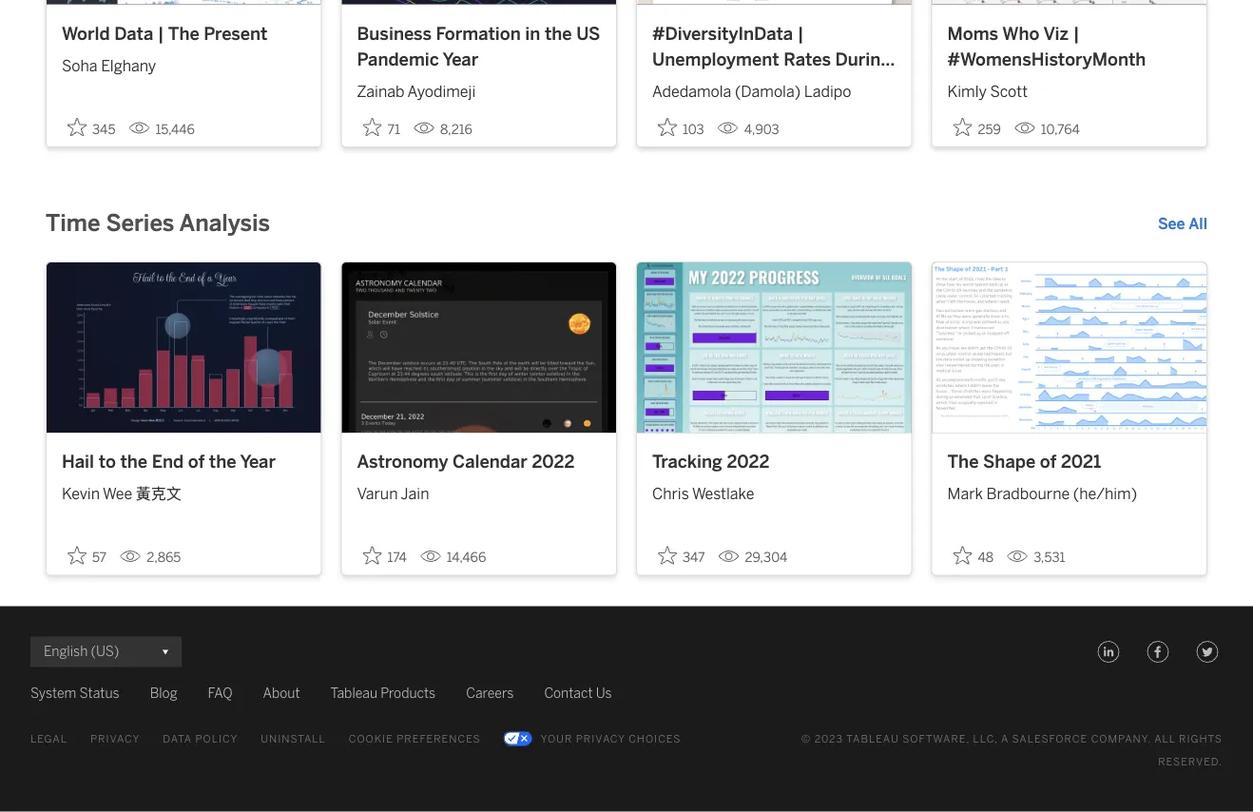 Task type: vqa. For each thing, say whether or not it's contained in the screenshot.
Rates at the top right
yes



Task type: locate. For each thing, give the bounding box(es) containing it.
2 of from the left
[[1041, 452, 1057, 473]]

astronomy
[[357, 452, 449, 473]]

2,865
[[147, 550, 181, 566]]

zainab ayodimeji
[[357, 83, 476, 101]]

the right in
[[545, 24, 572, 44]]

1 horizontal spatial of
[[1041, 452, 1057, 473]]

2023
[[815, 734, 844, 746]]

0 horizontal spatial add favorite button
[[62, 541, 112, 572]]

uninstall
[[261, 734, 326, 746]]

Add Favorite button
[[653, 541, 711, 572]]

preferences
[[397, 734, 481, 746]]

of
[[188, 452, 205, 473], [1041, 452, 1057, 473]]

data
[[114, 24, 153, 44], [163, 734, 192, 746]]

workbook thumbnail image for 2022
[[637, 263, 912, 433]]

year down formation
[[443, 50, 479, 71]]

1 privacy from the left
[[90, 734, 140, 746]]

1 horizontal spatial tableau
[[847, 734, 900, 746]]

1 horizontal spatial add favorite button
[[357, 112, 406, 143]]

privacy down status
[[90, 734, 140, 746]]

kimly
[[948, 83, 987, 101]]

1 vertical spatial the
[[948, 452, 979, 473]]

1 horizontal spatial data
[[163, 734, 192, 746]]

data left the policy at the bottom left
[[163, 734, 192, 746]]

mark bradbourne (he/him) link
[[948, 476, 1192, 506]]

choices
[[629, 734, 682, 746]]

0 vertical spatial year
[[443, 50, 479, 71]]

4,903
[[745, 122, 780, 138]]

tableau up cookie on the left of the page
[[331, 687, 378, 702]]

Add Favorite button
[[948, 541, 1000, 572]]

time
[[46, 210, 100, 238]]

1 horizontal spatial the
[[948, 452, 979, 473]]

add favorite button down zainab
[[357, 112, 406, 143]]

#diversityindata | unemployment rates during the covid19 pandemic
[[653, 24, 891, 97]]

privacy right the 'your'
[[576, 734, 626, 746]]

zainab ayodimeji link
[[357, 73, 601, 104]]

the up mark
[[948, 452, 979, 473]]

workbook thumbnail image for |
[[637, 0, 912, 5]]

workbook thumbnail image for who
[[933, 0, 1207, 5]]

contact
[[545, 687, 593, 702]]

kevin wee 黃克文 link
[[62, 476, 306, 506]]

|
[[158, 24, 164, 44], [798, 24, 805, 44], [1074, 24, 1080, 44]]

(he/him)
[[1074, 486, 1138, 504]]

the up "soha elghany" link
[[168, 24, 200, 44]]

2021
[[1062, 452, 1102, 473]]

the inside world data | the present link
[[168, 24, 200, 44]]

english (us)
[[44, 645, 119, 660]]

elghany
[[101, 57, 156, 75]]

0 vertical spatial the
[[168, 24, 200, 44]]

all
[[1189, 215, 1208, 233], [1155, 734, 1176, 746]]

soha elghany
[[62, 57, 156, 75]]

10,764 views element
[[1007, 114, 1088, 145]]

2022
[[532, 452, 575, 473], [727, 452, 770, 473]]

all right see
[[1189, 215, 1208, 233]]

privacy
[[90, 734, 140, 746], [576, 734, 626, 746]]

1 horizontal spatial pandemic
[[762, 76, 844, 97]]

0 horizontal spatial pandemic
[[357, 50, 439, 71]]

year for pandemic
[[443, 50, 479, 71]]

wee
[[103, 486, 132, 504]]

0 horizontal spatial year
[[240, 452, 276, 473]]

| up "soha elghany" link
[[158, 24, 164, 44]]

varun
[[357, 486, 398, 504]]

privacy link
[[90, 729, 140, 752]]

2 privacy from the left
[[576, 734, 626, 746]]

contact us link
[[545, 683, 612, 706]]

business formation in the us pandemic year
[[357, 24, 601, 71]]

workbook thumbnail image for calendar
[[342, 263, 616, 433]]

world
[[62, 24, 110, 44]]

pandemic inside #diversityindata | unemployment rates during the covid19 pandemic
[[762, 76, 844, 97]]

year inside business formation in the us pandemic year
[[443, 50, 479, 71]]

us
[[577, 24, 601, 44]]

0 vertical spatial all
[[1189, 215, 1208, 233]]

0 horizontal spatial |
[[158, 24, 164, 44]]

adedamola (damola) ladipo link
[[653, 73, 897, 104]]

the up 103 button
[[653, 76, 680, 97]]

hail to the end of the year link
[[62, 450, 306, 476]]

2022 up chris westlake link
[[727, 452, 770, 473]]

1 horizontal spatial year
[[443, 50, 479, 71]]

pandemic down business
[[357, 50, 439, 71]]

29,304
[[745, 550, 788, 566]]

1 | from the left
[[158, 24, 164, 44]]

varun jain link
[[357, 476, 601, 506]]

1 horizontal spatial 2022
[[727, 452, 770, 473]]

黃克文
[[136, 486, 182, 504]]

add favorite button containing 57
[[62, 541, 112, 572]]

year for the
[[240, 452, 276, 473]]

privacy inside your privacy choices link
[[576, 734, 626, 746]]

0 horizontal spatial privacy
[[90, 734, 140, 746]]

contact us
[[545, 687, 612, 702]]

Add Favorite button
[[357, 112, 406, 143], [948, 112, 1007, 143], [62, 541, 112, 572]]

data up elghany
[[114, 24, 153, 44]]

jain
[[401, 486, 429, 504]]

1 vertical spatial all
[[1155, 734, 1176, 746]]

0 horizontal spatial 2022
[[532, 452, 575, 473]]

174
[[388, 550, 407, 566]]

add favorite button down kimly
[[948, 112, 1007, 143]]

tableau products
[[331, 687, 436, 702]]

scott
[[991, 83, 1028, 101]]

| right viz
[[1074, 24, 1080, 44]]

2 horizontal spatial |
[[1074, 24, 1080, 44]]

blog
[[150, 687, 177, 702]]

varun jain
[[357, 486, 429, 504]]

year
[[443, 50, 479, 71], [240, 452, 276, 473]]

data policy link
[[163, 729, 238, 752]]

1 horizontal spatial privacy
[[576, 734, 626, 746]]

2,865 views element
[[112, 543, 189, 574]]

english
[[44, 645, 88, 660]]

48
[[978, 550, 994, 566]]

analysis
[[179, 210, 270, 238]]

(damola)
[[735, 83, 801, 101]]

chris
[[653, 486, 689, 504]]

your
[[541, 734, 573, 746]]

soha elghany link
[[62, 47, 306, 78]]

#diversityindata | unemployment rates during the covid19 pandemic link
[[653, 21, 897, 97]]

data policy
[[163, 734, 238, 746]]

careers link
[[466, 683, 514, 706]]

add favorite button containing 71
[[357, 112, 406, 143]]

the inside the 'the shape of 2021' link
[[948, 452, 979, 473]]

14,466
[[447, 550, 486, 566]]

year up kevin wee 黃克文 link
[[240, 452, 276, 473]]

29,304 views element
[[711, 543, 796, 574]]

cookie
[[349, 734, 394, 746]]

0 horizontal spatial of
[[188, 452, 205, 473]]

3 | from the left
[[1074, 24, 1080, 44]]

the shape of 2021 link
[[948, 450, 1192, 476]]

all up reserved.
[[1155, 734, 1176, 746]]

viz
[[1044, 24, 1069, 44]]

0 horizontal spatial data
[[114, 24, 153, 44]]

add favorite button down kevin
[[62, 541, 112, 572]]

2 horizontal spatial add favorite button
[[948, 112, 1007, 143]]

0 horizontal spatial all
[[1155, 734, 1176, 746]]

software,
[[903, 734, 971, 746]]

1 vertical spatial pandemic
[[762, 76, 844, 97]]

pandemic down the rates
[[762, 76, 844, 97]]

of right end
[[188, 452, 205, 473]]

all inside © 2023 tableau software, llc, a salesforce company. all rights reserved.
[[1155, 734, 1176, 746]]

1 vertical spatial year
[[240, 452, 276, 473]]

| up the rates
[[798, 24, 805, 44]]

15,446
[[155, 122, 195, 138]]

0 horizontal spatial tableau
[[331, 687, 378, 702]]

| inside #diversityindata | unemployment rates during the covid19 pandemic
[[798, 24, 805, 44]]

2 | from the left
[[798, 24, 805, 44]]

workbook thumbnail image
[[47, 0, 321, 5], [342, 0, 616, 5], [637, 0, 912, 5], [933, 0, 1207, 5], [47, 263, 321, 433], [342, 263, 616, 433], [637, 263, 912, 433], [933, 263, 1207, 433]]

of up mark bradbourne (he/him) on the bottom of the page
[[1041, 452, 1057, 473]]

world data | the present
[[62, 24, 268, 44]]

1 horizontal spatial all
[[1189, 215, 1208, 233]]

2022 right "calendar"
[[532, 452, 575, 473]]

0 vertical spatial tableau
[[331, 687, 378, 702]]

1 horizontal spatial |
[[798, 24, 805, 44]]

0 vertical spatial pandemic
[[357, 50, 439, 71]]

workbook thumbnail image for formation
[[342, 0, 616, 5]]

the
[[168, 24, 200, 44], [948, 452, 979, 473]]

1 vertical spatial tableau
[[847, 734, 900, 746]]

0 horizontal spatial the
[[168, 24, 200, 44]]

add favorite button containing 259
[[948, 112, 1007, 143]]

103
[[683, 122, 705, 138]]

Add Favorite button
[[653, 112, 710, 143]]

345
[[92, 122, 115, 138]]

tableau right 2023 on the right
[[847, 734, 900, 746]]



Task type: describe. For each thing, give the bounding box(es) containing it.
kimly scott link
[[948, 73, 1192, 104]]

shape
[[984, 452, 1036, 473]]

1 2022 from the left
[[532, 452, 575, 473]]

ladipo
[[805, 83, 852, 101]]

tracking
[[653, 452, 723, 473]]

workbook thumbnail image for to
[[47, 263, 321, 433]]

blog link
[[150, 683, 177, 706]]

chris westlake link
[[653, 476, 897, 506]]

71
[[388, 122, 401, 138]]

1 of from the left
[[188, 452, 205, 473]]

llc,
[[974, 734, 999, 746]]

business formation in the us pandemic year link
[[357, 21, 601, 73]]

347
[[683, 550, 705, 566]]

system
[[30, 687, 76, 702]]

astronomy calendar 2022
[[357, 452, 575, 473]]

1 vertical spatial data
[[163, 734, 192, 746]]

Add Favorite button
[[357, 541, 413, 572]]

series
[[106, 210, 174, 238]]

tracking 2022 link
[[653, 450, 897, 476]]

rates
[[784, 50, 831, 71]]

8,216
[[440, 122, 473, 138]]

15,446 views element
[[121, 114, 203, 145]]

the up kevin wee 黃克文 link
[[209, 452, 236, 473]]

see all time series analysis element
[[1159, 213, 1208, 236]]

©
[[802, 734, 812, 746]]

bradbourne
[[987, 486, 1070, 504]]

see all
[[1159, 215, 1208, 233]]

system status
[[30, 687, 120, 702]]

company.
[[1092, 734, 1152, 746]]

us
[[596, 687, 612, 702]]

moms who viz | #womenshistorymonth
[[948, 24, 1147, 71]]

reserved.
[[1159, 756, 1223, 769]]

pandemic inside business formation in the us pandemic year
[[357, 50, 439, 71]]

workbook thumbnail image for data
[[47, 0, 321, 5]]

kimly scott
[[948, 83, 1028, 101]]

rights
[[1180, 734, 1223, 746]]

all inside see all time series analysis element
[[1189, 215, 1208, 233]]

covid19
[[684, 76, 758, 97]]

14,466 views element
[[413, 543, 494, 574]]

3,531
[[1034, 550, 1066, 566]]

time series analysis
[[46, 210, 270, 238]]

57
[[92, 550, 107, 566]]

10,764
[[1042, 122, 1081, 138]]

tableau products link
[[331, 683, 436, 706]]

3,531 views element
[[1000, 543, 1074, 574]]

about link
[[263, 683, 300, 706]]

| inside moms who viz | #womenshistorymonth
[[1074, 24, 1080, 44]]

unemployment
[[653, 50, 780, 71]]

add favorite button for business formation in the us pandemic year
[[357, 112, 406, 143]]

calendar
[[453, 452, 528, 473]]

hail
[[62, 452, 94, 473]]

to
[[99, 452, 116, 473]]

4,903 views element
[[710, 114, 787, 145]]

cookie preferences
[[349, 734, 481, 746]]

workbook thumbnail image for shape
[[933, 263, 1207, 433]]

© 2023 tableau software, llc, a salesforce company. all rights reserved.
[[802, 734, 1223, 769]]

in
[[525, 24, 541, 44]]

add favorite button for hail to the end of the year
[[62, 541, 112, 572]]

selected language element
[[44, 638, 168, 668]]

kevin wee 黃克文
[[62, 486, 182, 504]]

astronomy calendar 2022 link
[[357, 450, 601, 476]]

who
[[1003, 24, 1040, 44]]

policy
[[195, 734, 238, 746]]

moms who viz | #womenshistorymonth link
[[948, 21, 1192, 73]]

time series analysis heading
[[46, 209, 270, 239]]

legal link
[[30, 729, 67, 752]]

mark bradbourne (he/him)
[[948, 486, 1138, 504]]

259
[[978, 122, 1002, 138]]

formation
[[436, 24, 521, 44]]

(us)
[[91, 645, 119, 660]]

cookie preferences button
[[349, 729, 481, 752]]

the inside business formation in the us pandemic year
[[545, 24, 572, 44]]

system status link
[[30, 683, 120, 706]]

hail to the end of the year
[[62, 452, 276, 473]]

during
[[836, 50, 891, 71]]

about
[[263, 687, 300, 702]]

soha
[[62, 57, 98, 75]]

a
[[1002, 734, 1009, 746]]

the inside #diversityindata | unemployment rates during the covid19 pandemic
[[653, 76, 680, 97]]

add favorite button for moms who viz | #womenshistorymonth
[[948, 112, 1007, 143]]

0 vertical spatial data
[[114, 24, 153, 44]]

your privacy choices link
[[504, 729, 682, 752]]

zainab
[[357, 83, 405, 101]]

tableau inside © 2023 tableau software, llc, a salesforce company. all rights reserved.
[[847, 734, 900, 746]]

tableau inside "link"
[[331, 687, 378, 702]]

adedamola (damola) ladipo
[[653, 83, 852, 101]]

the right to
[[120, 452, 148, 473]]

see all link
[[1159, 213, 1208, 236]]

status
[[79, 687, 120, 702]]

8,216 views element
[[406, 114, 480, 145]]

uninstall link
[[261, 729, 326, 752]]

2 2022 from the left
[[727, 452, 770, 473]]

kevin
[[62, 486, 100, 504]]

faq link
[[208, 683, 233, 706]]

ayodimeji
[[408, 83, 476, 101]]

Add Favorite button
[[62, 112, 121, 143]]

#diversityindata
[[653, 24, 794, 44]]

westlake
[[692, 486, 755, 504]]



